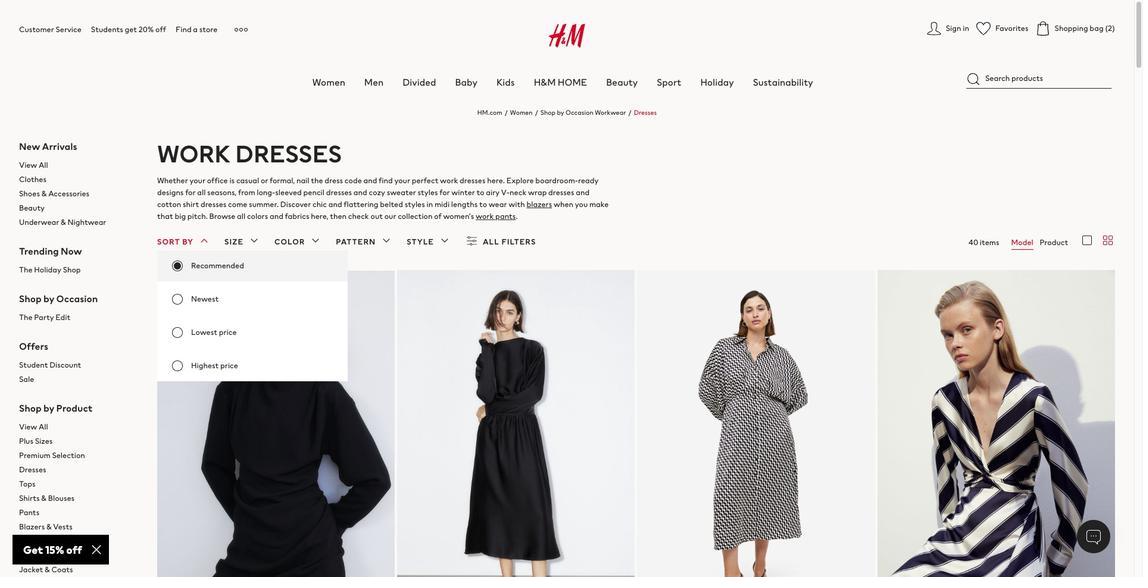 Task type: describe. For each thing, give the bounding box(es) containing it.
holiday link
[[701, 75, 734, 89]]

0 horizontal spatial women link
[[313, 75, 345, 89]]

kids
[[497, 75, 515, 89]]

work inside 'whether your office is casual or formal, nail the dress code and find your perfect work dresses here. explore boardroom-ready designs for all seasons, from long-sleeved pencil dresses and cozy sweater styles for winter to airy v-neck wrap dresses and cotton shirt dresses come summer. discover chic and flattering belted styles in midi lengths to wear with'
[[440, 175, 458, 186]]

shop down h&m
[[541, 108, 556, 117]]

party
[[34, 312, 54, 323]]

1 / from the left
[[505, 108, 508, 117]]

2 your from the left
[[395, 175, 410, 186]]

and up then
[[329, 199, 342, 210]]

size button
[[225, 234, 262, 251]]

all inside new arrivals view all clothes shoes & accessories beauty underwear & nightwear
[[39, 160, 48, 171]]

shopping bag (2) link
[[1036, 21, 1116, 36]]

now
[[61, 244, 82, 258]]

blazers & vests link
[[19, 521, 138, 535]]

here.
[[487, 175, 505, 186]]

colors
[[247, 211, 268, 222]]

40 items
[[969, 237, 1000, 248]]

midi
[[435, 199, 450, 210]]

chic
[[313, 199, 327, 210]]

when
[[554, 199, 574, 210]]

wear
[[489, 199, 507, 210]]

arrivals
[[42, 139, 77, 154]]

underwear & nightwear link
[[19, 216, 138, 230]]

new arrivals view all clothes shoes & accessories beauty underwear & nightwear
[[19, 139, 106, 228]]

kids link
[[497, 75, 515, 89]]

customer service
[[19, 24, 82, 35]]

airy
[[486, 187, 500, 198]]

divided link
[[403, 75, 436, 89]]

student
[[19, 360, 48, 371]]

shop inside shop by occasion the party edit
[[19, 292, 42, 306]]

beauty inside new arrivals view all clothes shoes & accessories beauty underwear & nightwear
[[19, 203, 45, 214]]

whether your office is casual or formal, nail the dress code and find your perfect work dresses here. explore boardroom-ready designs for all seasons, from long-sleeved pencil dresses and cozy sweater styles for winter to airy v-neck wrap dresses and cotton shirt dresses come summer. discover chic and flattering belted styles in midi lengths to wear with
[[157, 175, 599, 210]]

2 / from the left
[[535, 108, 538, 117]]

work pants link
[[476, 211, 516, 222]]

new
[[19, 139, 40, 154]]

sweaters
[[64, 550, 98, 562]]

here,
[[311, 211, 329, 222]]

women inside work dresses main content
[[510, 108, 533, 117]]

nightwear
[[68, 217, 106, 228]]

premium
[[19, 450, 50, 462]]

all inside when you make that big pitch. browse all colors and fabrics here, then check out our collection of women's
[[237, 211, 246, 222]]

belted
[[380, 199, 403, 210]]

1 horizontal spatial beauty link
[[607, 75, 638, 89]]

sort by button
[[157, 234, 212, 251]]

twist-detail satin dressmodel image
[[878, 270, 1116, 578]]

check
[[348, 211, 369, 222]]

price for lowest price
[[219, 327, 237, 338]]

bag
[[1090, 23, 1104, 34]]

shoes
[[19, 188, 40, 200]]

customer service link
[[19, 24, 82, 35]]

browse
[[209, 211, 236, 222]]

shoes & accessories link
[[19, 187, 138, 201]]

0 vertical spatial product
[[1040, 237, 1069, 248]]

explore
[[507, 175, 534, 186]]

& right shirts
[[41, 493, 47, 504]]

workwear
[[595, 108, 626, 117]]

fitted satin dressmodel image
[[397, 270, 635, 578]]

0 horizontal spatial beauty link
[[19, 201, 138, 216]]

model
[[1012, 237, 1034, 248]]

plus sizes link
[[19, 435, 138, 449]]

selection
[[52, 450, 85, 462]]

header.primary.navigation element
[[19, 10, 1144, 89]]

the holiday shop link
[[19, 263, 138, 278]]

hm.com link
[[478, 108, 503, 117]]

fabrics
[[285, 211, 309, 222]]

flattering
[[344, 199, 379, 210]]

by for shop by occasion the party edit
[[43, 292, 54, 306]]

shirts
[[19, 493, 40, 504]]

dresses up when
[[549, 187, 575, 198]]

then
[[330, 211, 347, 222]]

by for sort by
[[182, 236, 194, 248]]

dresses
[[235, 136, 342, 171]]

lengths
[[451, 199, 478, 210]]

sizes
[[35, 436, 53, 447]]

neck
[[510, 187, 527, 198]]

dresses for product
[[19, 465, 46, 476]]

sustainability
[[753, 75, 813, 89]]

1 vertical spatial women link
[[510, 108, 533, 117]]

accessories
[[48, 188, 89, 200]]

whether
[[157, 175, 188, 186]]

the
[[311, 175, 323, 186]]

& left vests
[[46, 522, 52, 533]]

shirt dressmodel image
[[638, 270, 875, 578]]

and up the cozy
[[364, 175, 377, 186]]

discount
[[50, 360, 81, 371]]

or
[[261, 175, 268, 186]]

pencil
[[303, 187, 325, 198]]

by down 'h&m home'
[[557, 108, 564, 117]]

work dresses main content
[[0, 98, 1135, 578]]

v-
[[501, 187, 510, 198]]

filters
[[502, 236, 536, 248]]

and up flattering
[[354, 187, 367, 198]]

get
[[125, 24, 137, 35]]

newest
[[191, 294, 219, 305]]

offers student discount sale
[[19, 339, 81, 385]]

shop by occasion the party edit
[[19, 292, 98, 323]]

find a store
[[176, 24, 218, 35]]

items
[[980, 237, 1000, 248]]

price for highest price
[[220, 360, 238, 372]]

underwear
[[19, 217, 59, 228]]

find
[[379, 175, 393, 186]]

sport link
[[657, 75, 682, 89]]

clothes link
[[19, 173, 138, 187]]

off
[[155, 24, 166, 35]]

from
[[238, 187, 255, 198]]

view inside shop by product view all plus sizes premium selection dresses tops shirts & blouses pants blazers & vests jeans cardigans & sweaters jacket & coats
[[19, 422, 37, 433]]

long-
[[257, 187, 275, 198]]

of
[[434, 211, 442, 222]]

1 horizontal spatial occasion
[[566, 108, 594, 117]]

jacket
[[19, 565, 43, 576]]

baby link
[[455, 75, 478, 89]]

women inside header.primary.navigation element
[[313, 75, 345, 89]]

clothes
[[19, 174, 46, 185]]

view inside new arrivals view all clothes shoes & accessories beauty underwear & nightwear
[[19, 160, 37, 171]]

with
[[509, 199, 525, 210]]

size
[[225, 236, 244, 248]]

1 horizontal spatial dresses link
[[634, 108, 657, 117]]

& up coats
[[57, 550, 63, 562]]

product inside shop by product view all plus sizes premium selection dresses tops shirts & blouses pants blazers & vests jeans cardigans & sweaters jacket & coats
[[56, 401, 93, 416]]

our
[[385, 211, 396, 222]]

shopping
[[1055, 23, 1089, 34]]

blazers
[[527, 199, 552, 210]]

dresses for women
[[634, 108, 657, 117]]

tops
[[19, 479, 35, 490]]

the party edit link
[[19, 311, 138, 325]]

divided
[[403, 75, 436, 89]]

students get 20% off link
[[91, 24, 166, 35]]

shop inside shop by product view all plus sizes premium selection dresses tops shirts & blouses pants blazers & vests jeans cardigans & sweaters jacket & coats
[[19, 401, 42, 416]]



Task type: vqa. For each thing, say whether or not it's contained in the screenshot.
leftmost holiday
yes



Task type: locate. For each thing, give the bounding box(es) containing it.
shirts & blouses link
[[19, 492, 138, 506]]

1 vertical spatial holiday
[[34, 264, 61, 276]]

view up plus
[[19, 422, 37, 433]]

0 vertical spatial price
[[219, 327, 237, 338]]

price right the lowest
[[219, 327, 237, 338]]

0 vertical spatial styles
[[418, 187, 438, 198]]

0 vertical spatial dresses link
[[634, 108, 657, 117]]

2 for from the left
[[440, 187, 450, 198]]

1 vertical spatial styles
[[405, 199, 425, 210]]

the left party
[[19, 312, 33, 323]]

1 vertical spatial the
[[19, 312, 33, 323]]

color
[[275, 236, 305, 248]]

women link left men
[[313, 75, 345, 89]]

students get 20% off
[[91, 24, 166, 35]]

your
[[190, 175, 206, 186], [395, 175, 410, 186]]

0 horizontal spatial dresses
[[19, 465, 46, 476]]

jacket & coats link
[[19, 563, 138, 578]]

all up shirt in the left top of the page
[[197, 187, 206, 198]]

0 vertical spatial women link
[[313, 75, 345, 89]]

ready
[[578, 175, 599, 186]]

0 vertical spatial in
[[963, 23, 970, 34]]

0 horizontal spatial for
[[185, 187, 196, 198]]

1 horizontal spatial all
[[237, 211, 246, 222]]

0 vertical spatial all
[[39, 160, 48, 171]]

occasion left workwear
[[566, 108, 594, 117]]

cardigans & sweaters link
[[19, 549, 138, 563]]

recommended
[[191, 260, 244, 272]]

0 horizontal spatial occasion
[[56, 292, 98, 306]]

women left men
[[313, 75, 345, 89]]

baby
[[455, 75, 478, 89]]

the inside shop by occasion the party edit
[[19, 312, 33, 323]]

(2)
[[1106, 23, 1116, 34]]

student discount link
[[19, 359, 138, 373]]

dresses inside shop by product view all plus sizes premium selection dresses tops shirts & blouses pants blazers & vests jeans cardigans & sweaters jacket & coats
[[19, 465, 46, 476]]

sign in button
[[927, 21, 970, 36]]

by up party
[[43, 292, 54, 306]]

1 horizontal spatial women link
[[510, 108, 533, 117]]

beauty inside header.primary.navigation element
[[607, 75, 638, 89]]

0 horizontal spatial women
[[313, 75, 345, 89]]

0 vertical spatial dresses
[[634, 108, 657, 117]]

shopping bag (2)
[[1055, 23, 1116, 34]]

offers
[[19, 339, 48, 354]]

sort
[[157, 236, 180, 248]]

1 the from the top
[[19, 264, 33, 276]]

beauty link up nightwear
[[19, 201, 138, 216]]

all
[[197, 187, 206, 198], [237, 211, 246, 222]]

0 horizontal spatial /
[[505, 108, 508, 117]]

1 horizontal spatial women
[[510, 108, 533, 117]]

a
[[193, 24, 198, 35]]

work up "winter"
[[440, 175, 458, 186]]

view up clothes
[[19, 160, 37, 171]]

your left "office"
[[190, 175, 206, 186]]

all down come at top left
[[237, 211, 246, 222]]

highest
[[191, 360, 219, 372]]

holiday right sport
[[701, 75, 734, 89]]

shop down sale
[[19, 401, 42, 416]]

holiday inside header.primary.navigation element
[[701, 75, 734, 89]]

the
[[19, 264, 33, 276], [19, 312, 33, 323]]

pants
[[496, 211, 516, 222]]

/ right workwear
[[629, 108, 632, 117]]

by up sizes
[[43, 401, 54, 416]]

holiday inside trending now the holiday shop
[[34, 264, 61, 276]]

h&m home link
[[534, 75, 587, 89]]

shirt
[[183, 199, 199, 210]]

styles up collection
[[405, 199, 425, 210]]

1 vertical spatial all
[[483, 236, 500, 248]]

home
[[558, 75, 587, 89]]

0 vertical spatial women
[[313, 75, 345, 89]]

dresses link down selection
[[19, 463, 138, 478]]

to
[[477, 187, 485, 198], [479, 199, 487, 210]]

0 horizontal spatial beauty
[[19, 203, 45, 214]]

by
[[557, 108, 564, 117], [182, 236, 194, 248], [43, 292, 54, 306], [43, 401, 54, 416]]

women link right hm.com
[[510, 108, 533, 117]]

casual
[[236, 175, 259, 186]]

dresses
[[634, 108, 657, 117], [19, 465, 46, 476]]

1 vertical spatial women
[[510, 108, 533, 117]]

1 vertical spatial view
[[19, 422, 37, 433]]

shop inside trending now the holiday shop
[[63, 264, 81, 276]]

1 horizontal spatial product
[[1040, 237, 1069, 248]]

1 horizontal spatial for
[[440, 187, 450, 198]]

1 vertical spatial price
[[220, 360, 238, 372]]

0 horizontal spatial in
[[427, 199, 433, 210]]

sign in
[[946, 23, 970, 34]]

and down summer.
[[270, 211, 283, 222]]

to left wear
[[479, 199, 487, 210]]

all inside dropdown button
[[483, 236, 500, 248]]

2 horizontal spatial /
[[629, 108, 632, 117]]

pitch.
[[188, 211, 208, 222]]

find a store link
[[176, 24, 218, 35]]

1 vertical spatial occasion
[[56, 292, 98, 306]]

0 vertical spatial holiday
[[701, 75, 734, 89]]

all inside 'whether your office is casual or formal, nail the dress code and find your perfect work dresses here. explore boardroom-ready designs for all seasons, from long-sleeved pencil dresses and cozy sweater styles for winter to airy v-neck wrap dresses and cotton shirt dresses come summer. discover chic and flattering belted styles in midi lengths to wear with'
[[197, 187, 206, 198]]

in
[[963, 23, 970, 34], [427, 199, 433, 210]]

dresses down 'premium' at the left of page
[[19, 465, 46, 476]]

1 vertical spatial dresses
[[19, 465, 46, 476]]

shop
[[541, 108, 556, 117], [63, 264, 81, 276], [19, 292, 42, 306], [19, 401, 42, 416]]

& left nightwear
[[61, 217, 66, 228]]

h&m image
[[549, 24, 585, 48]]

in inside button
[[963, 23, 970, 34]]

and up you
[[576, 187, 590, 198]]

work down wear
[[476, 211, 494, 222]]

styles
[[418, 187, 438, 198], [405, 199, 425, 210]]

0 horizontal spatial your
[[190, 175, 206, 186]]

wrap
[[528, 187, 547, 198]]

in inside 'whether your office is casual or formal, nail the dress code and find your perfect work dresses here. explore boardroom-ready designs for all seasons, from long-sleeved pencil dresses and cozy sweater styles for winter to airy v-neck wrap dresses and cotton shirt dresses come summer. discover chic and flattering belted styles in midi lengths to wear with'
[[427, 199, 433, 210]]

dresses link right workwear
[[634, 108, 657, 117]]

& left coats
[[45, 565, 50, 576]]

blazers
[[19, 522, 45, 533]]

collection
[[398, 211, 433, 222]]

0 horizontal spatial work
[[440, 175, 458, 186]]

h&m home
[[534, 75, 587, 89]]

1 vertical spatial all
[[237, 211, 246, 222]]

women's
[[443, 211, 474, 222]]

by inside shop by occasion the party edit
[[43, 292, 54, 306]]

1 horizontal spatial /
[[535, 108, 538, 117]]

2 the from the top
[[19, 312, 33, 323]]

women
[[313, 75, 345, 89], [510, 108, 533, 117]]

customer
[[19, 24, 54, 35]]

nail
[[297, 175, 309, 186]]

find
[[176, 24, 192, 35]]

to left airy
[[477, 187, 485, 198]]

beauty link up workwear
[[607, 75, 638, 89]]

for up shirt in the left top of the page
[[185, 187, 196, 198]]

0 vertical spatial the
[[19, 264, 33, 276]]

lowest price
[[191, 327, 237, 338]]

view all link down arrivals
[[19, 158, 138, 173]]

perfect
[[412, 175, 439, 186]]

/ right hm.com link
[[505, 108, 508, 117]]

edit
[[56, 312, 70, 323]]

shop down now
[[63, 264, 81, 276]]

0 vertical spatial beauty link
[[607, 75, 638, 89]]

store
[[199, 24, 218, 35]]

pants
[[19, 507, 39, 519]]

1 vertical spatial beauty link
[[19, 201, 138, 216]]

1 vertical spatial in
[[427, 199, 433, 210]]

beauty down shoes
[[19, 203, 45, 214]]

1 horizontal spatial work
[[476, 211, 494, 222]]

dresses down dress
[[326, 187, 352, 198]]

all down the work pants link
[[483, 236, 500, 248]]

1 vertical spatial work
[[476, 211, 494, 222]]

0 horizontal spatial holiday
[[34, 264, 61, 276]]

blouses
[[48, 493, 75, 504]]

dresses right workwear
[[634, 108, 657, 117]]

1 horizontal spatial beauty
[[607, 75, 638, 89]]

&
[[42, 188, 47, 200], [61, 217, 66, 228], [41, 493, 47, 504], [46, 522, 52, 533], [57, 550, 63, 562], [45, 565, 50, 576]]

/ down h&m
[[535, 108, 538, 117]]

all
[[39, 160, 48, 171], [483, 236, 500, 248], [39, 422, 48, 433]]

holiday
[[701, 75, 734, 89], [34, 264, 61, 276]]

the inside trending now the holiday shop
[[19, 264, 33, 276]]

price right highest
[[220, 360, 238, 372]]

and
[[364, 175, 377, 186], [354, 187, 367, 198], [576, 187, 590, 198], [329, 199, 342, 210], [270, 211, 283, 222]]

jeans
[[19, 536, 40, 547]]

0 vertical spatial work
[[440, 175, 458, 186]]

occasion up the party edit link
[[56, 292, 98, 306]]

vests
[[53, 522, 73, 533]]

0 vertical spatial occasion
[[566, 108, 594, 117]]

3 / from the left
[[629, 108, 632, 117]]

by right sort
[[182, 236, 194, 248]]

work dresses
[[157, 136, 342, 171]]

holiday down trending
[[34, 264, 61, 276]]

1 vertical spatial view all link
[[19, 421, 138, 435]]

your up 'sweater'
[[395, 175, 410, 186]]

students
[[91, 24, 123, 35]]

1 horizontal spatial dresses
[[634, 108, 657, 117]]

and inside when you make that big pitch. browse all colors and fabrics here, then check out our collection of women's
[[270, 211, 283, 222]]

0 horizontal spatial product
[[56, 401, 93, 416]]

the down trending
[[19, 264, 33, 276]]

styles down perfect
[[418, 187, 438, 198]]

product right 'model'
[[1040, 237, 1069, 248]]

occasion
[[566, 108, 594, 117], [56, 292, 98, 306]]

come
[[228, 199, 247, 210]]

all inside shop by product view all plus sizes premium selection dresses tops shirts & blouses pants blazers & vests jeans cardigans & sweaters jacket & coats
[[39, 422, 48, 433]]

summer.
[[249, 199, 279, 210]]

style
[[407, 236, 434, 248]]

by inside dropdown button
[[182, 236, 194, 248]]

2 vertical spatial all
[[39, 422, 48, 433]]

winter
[[452, 187, 475, 198]]

product down sale link
[[56, 401, 93, 416]]

view all link up premium selection link
[[19, 421, 138, 435]]

dresses down seasons,
[[201, 199, 227, 210]]

that
[[157, 211, 173, 222]]

beauty up workwear
[[607, 75, 638, 89]]

all up clothes
[[39, 160, 48, 171]]

0 horizontal spatial dresses link
[[19, 463, 138, 478]]

by for shop by product view all plus sizes premium selection dresses tops shirts & blouses pants blazers & vests jeans cardigans & sweaters jacket & coats
[[43, 401, 54, 416]]

sale
[[19, 374, 34, 385]]

0 vertical spatial view all link
[[19, 158, 138, 173]]

shop up party
[[19, 292, 42, 306]]

for
[[185, 187, 196, 198], [440, 187, 450, 198]]

discover
[[280, 199, 311, 210]]

style button
[[407, 234, 452, 251]]

all up sizes
[[39, 422, 48, 433]]

boardroom-
[[536, 175, 578, 186]]

women right hm.com
[[510, 108, 533, 117]]

1 vertical spatial to
[[479, 199, 487, 210]]

1 view from the top
[[19, 160, 37, 171]]

& right shoes
[[42, 188, 47, 200]]

view
[[19, 160, 37, 171], [19, 422, 37, 433]]

1 vertical spatial product
[[56, 401, 93, 416]]

1 vertical spatial beauty
[[19, 203, 45, 214]]

1 horizontal spatial your
[[395, 175, 410, 186]]

0 vertical spatial beauty
[[607, 75, 638, 89]]

sleeved
[[275, 187, 302, 198]]

1 horizontal spatial in
[[963, 23, 970, 34]]

dresses up "winter"
[[460, 175, 486, 186]]

2 view from the top
[[19, 422, 37, 433]]

lowest
[[191, 327, 217, 338]]

occasion inside shop by occasion the party edit
[[56, 292, 98, 306]]

work
[[440, 175, 458, 186], [476, 211, 494, 222]]

by inside shop by product view all plus sizes premium selection dresses tops shirts & blouses pants blazers & vests jeans cardigans & sweaters jacket & coats
[[43, 401, 54, 416]]

in left midi
[[427, 199, 433, 210]]

0 horizontal spatial all
[[197, 187, 206, 198]]

1 vertical spatial dresses link
[[19, 463, 138, 478]]

for up midi
[[440, 187, 450, 198]]

product
[[1040, 237, 1069, 248], [56, 401, 93, 416]]

0 vertical spatial all
[[197, 187, 206, 198]]

Search products search field
[[967, 69, 1112, 89]]

jeans link
[[19, 535, 138, 549]]

1 your from the left
[[190, 175, 206, 186]]

0 vertical spatial view
[[19, 160, 37, 171]]

coats
[[52, 565, 73, 576]]

0 vertical spatial to
[[477, 187, 485, 198]]

1 view all link from the top
[[19, 158, 138, 173]]

big
[[175, 211, 186, 222]]

1 for from the left
[[185, 187, 196, 198]]

in right the sign
[[963, 23, 970, 34]]

2 view all link from the top
[[19, 421, 138, 435]]

pants link
[[19, 506, 138, 521]]

plus
[[19, 436, 33, 447]]

seasons,
[[207, 187, 237, 198]]

1 horizontal spatial holiday
[[701, 75, 734, 89]]

draped dressmodel image
[[157, 270, 395, 578]]



